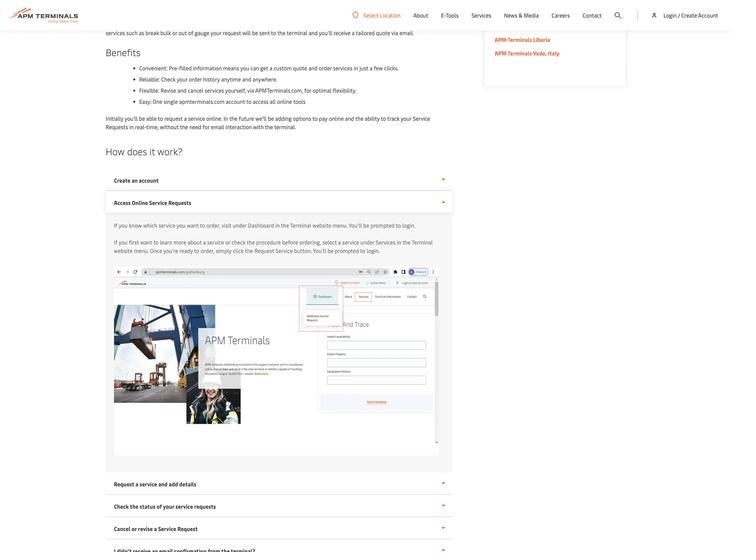 Task type: vqa. For each thing, say whether or not it's contained in the screenshot.
menu.
yes



Task type: locate. For each thing, give the bounding box(es) containing it.
1 vertical spatial account
[[139, 177, 159, 184]]

a inside dropdown button
[[154, 525, 157, 533]]

website inside the if you first want to learn more about a service or check the procedure before ordering, select a service under services in the terminal website menu. once you're ready to order, simply click the request service button. you'll be prompted to login.
[[114, 247, 133, 255]]

of inside the simply enter the information requested and you'll see an instant price estimate on screen during the ordering process or for non-standard services such as break bulk or out of gauge your request will be sent to the terminal and you'll receive a tailored quote via email.
[[188, 29, 193, 37]]

4 terminals from the top
[[508, 49, 532, 57]]

of right out
[[188, 29, 193, 37]]

terminals for vado,
[[508, 49, 532, 57]]

1 horizontal spatial under
[[361, 239, 375, 246]]

if left the "first"
[[114, 239, 117, 246]]

1 horizontal spatial request
[[177, 525, 198, 533]]

interaction
[[226, 123, 252, 131]]

0 horizontal spatial under
[[233, 222, 247, 229]]

check up revise
[[161, 75, 176, 83]]

access online service requests
[[114, 199, 191, 206]]

without
[[160, 123, 179, 131]]

1 horizontal spatial login.
[[403, 222, 416, 229]]

service right online
[[149, 199, 167, 206]]

of right status
[[157, 503, 162, 510]]

service right which
[[159, 222, 176, 229]]

apm terminals gothenburg, sweden
[[495, 22, 585, 30]]

request up without
[[164, 115, 183, 122]]

if left know
[[114, 222, 117, 229]]

information for benefits
[[147, 21, 176, 28]]

1 horizontal spatial services
[[472, 12, 492, 19]]

in inside initially you'll be able to request a service online. in the future we'll be adding options to pay online and the ability to track your service requests in real-time, without the need for email interaction with the terminal.
[[129, 123, 134, 131]]

service up status
[[139, 481, 157, 488]]

a inside initially you'll be able to request a service online. in the future we'll be adding options to pay online and the ability to track your service requests in real-time, without the need for email interaction with the terminal.
[[184, 115, 187, 122]]

via up access
[[247, 87, 254, 94]]

screen
[[306, 21, 322, 28]]

0 vertical spatial request
[[255, 247, 274, 255]]

apm
[[495, 9, 507, 16], [495, 22, 507, 30], [495, 36, 507, 43], [495, 49, 507, 57]]

0 vertical spatial check
[[161, 75, 176, 83]]

or left out
[[172, 29, 177, 37]]

1 vertical spatial check
[[114, 503, 129, 510]]

0 horizontal spatial account
[[139, 177, 159, 184]]

1 vertical spatial request
[[114, 481, 134, 488]]

online inside initially you'll be able to request a service online. in the future we'll be adding options to pay online and the ability to track your service requests in real-time, without the need for email interaction with the terminal.
[[329, 115, 344, 122]]

email.
[[400, 29, 414, 37]]

service down before
[[276, 247, 293, 255]]

ability
[[365, 115, 380, 122]]

service up "need"
[[188, 115, 205, 122]]

0 horizontal spatial terminal
[[290, 222, 311, 229]]

request
[[255, 247, 274, 255], [114, 481, 134, 488], [177, 525, 198, 533]]

and up optimal
[[309, 64, 318, 72]]

anytime
[[221, 75, 241, 83]]

0 horizontal spatial quote
[[293, 64, 307, 72]]

create an account button
[[106, 169, 452, 191]]

terminal
[[290, 222, 311, 229], [412, 239, 433, 246]]

online right all
[[277, 98, 292, 105]]

request down see
[[223, 29, 241, 37]]

0 horizontal spatial login.
[[367, 247, 380, 255]]

1 if from the top
[[114, 222, 117, 229]]

0 horizontal spatial via
[[247, 87, 254, 94]]

1 vertical spatial prompted
[[335, 247, 359, 255]]

easy:
[[139, 98, 152, 105]]

liberia
[[533, 36, 550, 43]]

on
[[298, 21, 305, 28]]

adding
[[275, 115, 292, 122]]

0 vertical spatial of
[[188, 29, 193, 37]]

login / create account
[[664, 12, 719, 19]]

0 vertical spatial via
[[392, 29, 398, 37]]

1 vertical spatial information
[[193, 64, 222, 72]]

0 horizontal spatial services
[[106, 29, 125, 37]]

order up optimal
[[319, 64, 332, 72]]

careers button
[[552, 0, 570, 30]]

0 horizontal spatial requests
[[106, 123, 128, 131]]

0 horizontal spatial you'll
[[313, 247, 326, 255]]

information up bulk
[[147, 21, 176, 28]]

of
[[188, 29, 193, 37], [157, 503, 162, 510]]

for up email.
[[397, 21, 404, 28]]

your inside dropdown button
[[163, 503, 174, 510]]

online
[[132, 199, 148, 206]]

apm terminals barcelona, spain link
[[495, 9, 575, 16]]

0 vertical spatial you'll
[[213, 21, 226, 28]]

for inside the simply enter the information requested and you'll see an instant price estimate on screen during the ordering process or for non-standard services such as break bulk or out of gauge your request will be sent to the terminal and you'll receive a tailored quote via email.
[[397, 21, 404, 28]]

online right pay
[[329, 115, 344, 122]]

simply
[[106, 21, 122, 28]]

request
[[223, 29, 241, 37], [164, 115, 183, 122]]

0 horizontal spatial prompted
[[335, 247, 359, 255]]

apmterminals.com,
[[255, 87, 303, 94]]

menu. down the "first"
[[134, 247, 149, 255]]

account up access online service requests on the top
[[139, 177, 159, 184]]

information up the reliable: check your order history anytime and anywhere.
[[193, 64, 222, 72]]

2 if from the top
[[114, 239, 117, 246]]

0 horizontal spatial information
[[147, 21, 176, 28]]

your right gauge
[[211, 29, 221, 37]]

you up more
[[177, 222, 186, 229]]

options
[[293, 115, 311, 122]]

1 horizontal spatial you'll
[[319, 29, 332, 37]]

0 horizontal spatial for
[[203, 123, 210, 131]]

service
[[413, 115, 430, 122], [149, 199, 167, 206], [276, 247, 293, 255], [158, 525, 176, 533]]

and up gauge
[[203, 21, 212, 28]]

2 vertical spatial for
[[203, 123, 210, 131]]

2 vertical spatial services
[[205, 87, 224, 94]]

0 horizontal spatial check
[[114, 503, 129, 510]]

3 terminals from the top
[[508, 36, 532, 43]]

how
[[106, 145, 125, 158]]

select
[[323, 239, 337, 246]]

an inside dropdown button
[[131, 177, 138, 184]]

you left know
[[119, 222, 128, 229]]

service inside dropdown button
[[175, 503, 193, 510]]

you left the "first"
[[119, 239, 128, 246]]

you'll down during
[[319, 29, 332, 37]]

if for if you first want to learn more about a service or check the procedure before ordering, select a service under services in the terminal website menu. once you're ready to order, simply click the request service button. you'll be prompted to login.
[[114, 239, 117, 246]]

0 vertical spatial terminal
[[290, 222, 311, 229]]

0 vertical spatial under
[[233, 222, 247, 229]]

terminals for barcelona,
[[508, 9, 532, 16]]

cancel
[[114, 525, 130, 533]]

flexibility.
[[333, 87, 357, 94]]

service inside initially you'll be able to request a service online. in the future we'll be adding options to pay online and the ability to track your service requests in real-time, without the need for email interaction with the terminal.
[[413, 115, 430, 122]]

2 horizontal spatial request
[[255, 247, 274, 255]]

1 horizontal spatial account
[[226, 98, 245, 105]]

first
[[129, 239, 139, 246]]

0 horizontal spatial of
[[157, 503, 162, 510]]

1 vertical spatial terminal
[[412, 239, 433, 246]]

0 horizontal spatial want
[[140, 239, 152, 246]]

1 vertical spatial services
[[376, 239, 396, 246]]

time,
[[146, 123, 159, 131]]

2 vertical spatial request
[[177, 525, 198, 533]]

a
[[352, 29, 355, 37], [270, 64, 273, 72], [370, 64, 373, 72], [184, 115, 187, 122], [203, 239, 206, 246], [338, 239, 341, 246], [135, 481, 138, 488], [154, 525, 157, 533]]

4 apm from the top
[[495, 49, 507, 57]]

1 vertical spatial an
[[131, 177, 138, 184]]

news
[[504, 12, 518, 19]]

order, down about
[[201, 247, 215, 255]]

you'll
[[213, 21, 226, 28], [319, 29, 332, 37]]

check
[[161, 75, 176, 83], [114, 503, 129, 510]]

able
[[146, 115, 157, 122]]

1 vertical spatial you'll
[[313, 247, 326, 255]]

anywhere.
[[253, 75, 277, 83]]

1 vertical spatial create
[[114, 177, 130, 184]]

1 horizontal spatial information
[[193, 64, 222, 72]]

want inside the if you first want to learn more about a service or check the procedure before ordering, select a service under services in the terminal website menu. once you're ready to order, simply click the request service button. you'll be prompted to login.
[[140, 239, 152, 246]]

0 vertical spatial you'll
[[349, 222, 362, 229]]

0 horizontal spatial services
[[376, 239, 396, 246]]

ordering,
[[300, 239, 321, 246]]

services
[[106, 29, 125, 37], [333, 64, 353, 72], [205, 87, 224, 94]]

out
[[179, 29, 187, 37]]

0 horizontal spatial you'll
[[213, 21, 226, 28]]

want right the "first"
[[140, 239, 152, 246]]

know
[[129, 222, 142, 229]]

order up cancel
[[189, 75, 202, 83]]

request a service and add details
[[114, 481, 196, 488]]

terminal
[[287, 29, 308, 37]]

estimate
[[276, 21, 297, 28]]

2 horizontal spatial for
[[397, 21, 404, 28]]

1 terminals from the top
[[508, 9, 532, 16]]

terminals for gothenburg,
[[508, 22, 532, 30]]

account down yourself,
[[226, 98, 245, 105]]

website up select
[[313, 222, 332, 229]]

service inside initially you'll be able to request a service online. in the future we'll be adding options to pay online and the ability to track your service requests in real-time, without the need for email interaction with the terminal.
[[188, 115, 205, 122]]

0 vertical spatial account
[[226, 98, 245, 105]]

1 vertical spatial login.
[[367, 247, 380, 255]]

want up about
[[187, 222, 199, 229]]

0 horizontal spatial order
[[189, 75, 202, 83]]

1 horizontal spatial create
[[682, 12, 698, 19]]

ordering
[[349, 21, 370, 28]]

1 vertical spatial via
[[247, 87, 254, 94]]

select location button
[[353, 11, 401, 19]]

1 vertical spatial website
[[114, 247, 133, 255]]

future
[[239, 115, 254, 122]]

and inside dropdown button
[[158, 481, 167, 488]]

1 vertical spatial request
[[164, 115, 183, 122]]

order, inside the if you first want to learn more about a service or check the procedure before ordering, select a service under services in the terminal website menu. once you're ready to order, simply click the request service button. you'll be prompted to login.
[[201, 247, 215, 255]]

1 vertical spatial order,
[[201, 247, 215, 255]]

2 apm from the top
[[495, 22, 507, 30]]

before
[[282, 239, 298, 246]]

convenient:
[[139, 64, 168, 72]]

0 horizontal spatial request
[[164, 115, 183, 122]]

how does it work?
[[106, 145, 183, 158]]

3 apm from the top
[[495, 36, 507, 43]]

1 vertical spatial menu.
[[134, 247, 149, 255]]

1 horizontal spatial request
[[223, 29, 241, 37]]

be inside the simply enter the information requested and you'll see an instant price estimate on screen during the ordering process or for non-standard services such as break bulk or out of gauge your request will be sent to the terminal and you'll receive a tailored quote via email.
[[252, 29, 258, 37]]

1 horizontal spatial an
[[237, 21, 243, 28]]

and left ability
[[345, 115, 354, 122]]

services button
[[472, 0, 492, 30]]

1 horizontal spatial want
[[187, 222, 199, 229]]

request inside initially you'll be able to request a service online. in the future we'll be adding options to pay online and the ability to track your service requests in real-time, without the need for email interaction with the terminal.
[[164, 115, 183, 122]]

of inside dropdown button
[[157, 503, 162, 510]]

1 horizontal spatial online
[[329, 115, 344, 122]]

via left email.
[[392, 29, 398, 37]]

requests inside dropdown button
[[168, 199, 191, 206]]

sweden
[[566, 22, 585, 30]]

check the status of your service requests
[[114, 503, 216, 510]]

your right status
[[163, 503, 174, 510]]

access online service requests element
[[106, 213, 452, 473]]

or up simply
[[225, 239, 230, 246]]

1 vertical spatial want
[[140, 239, 152, 246]]

1 horizontal spatial via
[[392, 29, 398, 37]]

1 vertical spatial of
[[157, 503, 162, 510]]

2 terminals from the top
[[508, 22, 532, 30]]

1 vertical spatial requests
[[168, 199, 191, 206]]

request inside the simply enter the information requested and you'll see an instant price estimate on screen during the ordering process or for non-standard services such as break bulk or out of gauge your request will be sent to the terminal and you'll receive a tailored quote via email.
[[223, 29, 241, 37]]

quote inside the simply enter the information requested and you'll see an instant price estimate on screen during the ordering process or for non-standard services such as break bulk or out of gauge your request will be sent to the terminal and you'll receive a tailored quote via email.
[[376, 29, 390, 37]]

online.
[[206, 115, 222, 122]]

check
[[232, 239, 246, 246]]

and inside initially you'll be able to request a service online. in the future we'll be adding options to pay online and the ability to track your service requests in real-time, without the need for email interaction with the terminal.
[[345, 115, 354, 122]]

website down the "first"
[[114, 247, 133, 255]]

email
[[211, 123, 224, 131]]

0 vertical spatial order
[[319, 64, 332, 72]]

initially you'll be able to request a service online. in the future we'll be adding options to pay online and the ability to track your service requests in real-time, without the need for email interaction with the terminal.
[[106, 115, 430, 131]]

create up access
[[114, 177, 130, 184]]

terminals
[[508, 9, 532, 16], [508, 22, 532, 30], [508, 36, 532, 43], [508, 49, 532, 57]]

1 horizontal spatial prompted
[[371, 222, 395, 229]]

button.
[[294, 247, 312, 255]]

0 horizontal spatial online
[[277, 98, 292, 105]]

apm for apm terminals gothenburg, sweden
[[495, 22, 507, 30]]

menu. up select
[[333, 222, 348, 229]]

1 apm from the top
[[495, 9, 507, 16]]

services down simply
[[106, 29, 125, 37]]

in inside the if you first want to learn more about a service or check the procedure before ordering, select a service under services in the terminal website menu. once you're ready to order, simply click the request service button. you'll be prompted to login.
[[397, 239, 402, 246]]

1 horizontal spatial you'll
[[349, 222, 362, 229]]

request inside dropdown button
[[114, 481, 134, 488]]

1 vertical spatial if
[[114, 239, 117, 246]]

an up online
[[131, 177, 138, 184]]

history
[[203, 75, 220, 83]]

0 vertical spatial services
[[472, 12, 492, 19]]

single
[[164, 98, 178, 105]]

services left just
[[333, 64, 353, 72]]

0 vertical spatial requests
[[106, 123, 128, 131]]

0 vertical spatial login.
[[403, 222, 416, 229]]

for up tools
[[305, 87, 312, 94]]

information inside the simply enter the information requested and you'll see an instant price estimate on screen during the ordering process or for non-standard services such as break bulk or out of gauge your request will be sent to the terminal and you'll receive a tailored quote via email.
[[147, 21, 176, 28]]

1 vertical spatial under
[[361, 239, 375, 246]]

0 horizontal spatial website
[[114, 247, 133, 255]]

login. inside the if you first want to learn more about a service or check the procedure before ordering, select a service under services in the terminal website menu. once you're ready to order, simply click the request service button. you'll be prompted to login.
[[367, 247, 380, 255]]

0 vertical spatial services
[[106, 29, 125, 37]]

service left "requests"
[[175, 503, 193, 510]]

for right "need"
[[203, 123, 210, 131]]

check up cancel
[[114, 503, 129, 510]]

yourself,
[[225, 87, 246, 94]]

click
[[233, 247, 244, 255]]

&
[[519, 12, 523, 19]]

clicks.
[[384, 64, 399, 72]]

quote right custom
[[293, 64, 307, 72]]

the
[[137, 21, 145, 28], [340, 21, 348, 28], [278, 29, 286, 37], [229, 115, 238, 122], [356, 115, 364, 122], [180, 123, 188, 131], [265, 123, 273, 131], [281, 222, 289, 229], [247, 239, 255, 246], [403, 239, 411, 246], [245, 247, 253, 255], [130, 503, 138, 510]]

if inside the if you first want to learn more about a service or check the procedure before ordering, select a service under services in the terminal website menu. once you're ready to order, simply click the request service button. you'll be prompted to login.
[[114, 239, 117, 246]]

1 horizontal spatial check
[[161, 75, 176, 83]]

0 horizontal spatial create
[[114, 177, 130, 184]]

an right see
[[237, 21, 243, 28]]

1 horizontal spatial terminal
[[412, 239, 433, 246]]

0 horizontal spatial an
[[131, 177, 138, 184]]

quote down the process
[[376, 29, 390, 37]]

services down history
[[205, 87, 224, 94]]

and left the add
[[158, 481, 167, 488]]

services inside the simply enter the information requested and you'll see an instant price estimate on screen during the ordering process or for non-standard services such as break bulk or out of gauge your request will be sent to the terminal and you'll receive a tailored quote via email.
[[106, 29, 125, 37]]

apm terminals liberia
[[495, 36, 550, 43]]

tailored
[[356, 29, 375, 37]]

and down 'screen'
[[309, 29, 318, 37]]

0 vertical spatial information
[[147, 21, 176, 28]]

0 vertical spatial order,
[[207, 222, 220, 229]]

more
[[174, 239, 186, 246]]

we'll
[[255, 115, 267, 122]]

your right track
[[401, 115, 412, 122]]

tools
[[293, 98, 306, 105]]

1 vertical spatial online
[[329, 115, 344, 122]]

create right /
[[682, 12, 698, 19]]

under inside the if you first want to learn more about a service or check the procedure before ordering, select a service under services in the terminal website menu. once you're ready to order, simply click the request service button. you'll be prompted to login.
[[361, 239, 375, 246]]

0 horizontal spatial request
[[114, 481, 134, 488]]

0 vertical spatial an
[[237, 21, 243, 28]]

1 horizontal spatial of
[[188, 29, 193, 37]]

1 horizontal spatial requests
[[168, 199, 191, 206]]

service right track
[[413, 115, 430, 122]]

1 horizontal spatial menu.
[[333, 222, 348, 229]]

requests
[[194, 503, 216, 510]]

to inside the simply enter the information requested and you'll see an instant price estimate on screen during the ordering process or for non-standard services such as break bulk or out of gauge your request will be sent to the terminal and you'll receive a tailored quote via email.
[[271, 29, 276, 37]]

contact button
[[583, 0, 602, 30]]

add
[[169, 481, 178, 488]]

1 horizontal spatial quote
[[376, 29, 390, 37]]

service inside dropdown button
[[139, 481, 157, 488]]

1 horizontal spatial website
[[313, 222, 332, 229]]

0 vertical spatial request
[[223, 29, 241, 37]]

2 horizontal spatial services
[[333, 64, 353, 72]]

create inside dropdown button
[[114, 177, 130, 184]]

your inside the simply enter the information requested and you'll see an instant price estimate on screen during the ordering process or for non-standard services such as break bulk or out of gauge your request will be sent to the terminal and you'll receive a tailored quote via email.
[[211, 29, 221, 37]]

order, left visit
[[207, 222, 220, 229]]

you'll left see
[[213, 21, 226, 28]]

1 vertical spatial quote
[[293, 64, 307, 72]]

track
[[388, 115, 400, 122]]

or left revise
[[131, 525, 137, 533]]



Task type: describe. For each thing, give the bounding box(es) containing it.
if you know which service you want to order, visit under dashboard in the terminal website menu. you'll be prompted to login.
[[114, 222, 416, 229]]

via inside the simply enter the information requested and you'll see an instant price estimate on screen during the ordering process or for non-standard services such as break bulk or out of gauge your request will be sent to the terminal and you'll receive a tailored quote via email.
[[392, 29, 398, 37]]

request inside the if you first want to learn more about a service or check the procedure before ordering, select a service under services in the terminal website menu. once you're ready to order, simply click the request service button. you'll be prompted to login.
[[255, 247, 274, 255]]

account inside create an account dropdown button
[[139, 177, 159, 184]]

the inside dropdown button
[[130, 503, 138, 510]]

flexible:
[[139, 87, 159, 94]]

check inside check the status of your service requests dropdown button
[[114, 503, 129, 510]]

e-tools button
[[441, 0, 459, 30]]

terminals for liberia
[[508, 36, 532, 43]]

news & media
[[504, 12, 539, 19]]

few
[[374, 64, 383, 72]]

you left the can
[[240, 64, 249, 72]]

service inside the if you first want to learn more about a service or check the procedure before ordering, select a service under services in the terminal website menu. once you're ready to order, simply click the request service button. you'll be prompted to login.
[[276, 247, 293, 255]]

1 vertical spatial you'll
[[319, 29, 332, 37]]

your inside initially you'll be able to request a service online. in the future we'll be adding options to pay online and the ability to track your service requests in real-time, without the need for email interaction with the terminal.
[[401, 115, 412, 122]]

0 vertical spatial website
[[313, 222, 332, 229]]

reliable: check your order history anytime and anywhere.
[[139, 75, 277, 83]]

a inside the simply enter the information requested and you'll see an instant price estimate on screen during the ordering process or for non-standard services such as break bulk or out of gauge your request will be sent to the terminal and you'll receive a tailored quote via email.
[[352, 29, 355, 37]]

apm for apm terminals vado, italy
[[495, 49, 507, 57]]

prompted inside the if you first want to learn more about a service or check the procedure before ordering, select a service under services in the terminal website menu. once you're ready to order, simply click the request service button. you'll be prompted to login.
[[335, 247, 359, 255]]

about button
[[414, 0, 428, 30]]

learn
[[160, 239, 172, 246]]

access
[[114, 199, 131, 206]]

create inside "link"
[[682, 12, 698, 19]]

if for if you know which service you want to order, visit under dashboard in the terminal website menu. you'll be prompted to login.
[[114, 222, 117, 229]]

apm terminals vado, italy link
[[495, 49, 560, 57]]

requested
[[177, 21, 201, 28]]

1 horizontal spatial services
[[205, 87, 224, 94]]

you're
[[163, 247, 178, 255]]

access online service requests button
[[106, 191, 452, 213]]

information for reliable: check your order history anytime and anywhere.
[[193, 64, 222, 72]]

contact
[[583, 12, 602, 19]]

initially
[[106, 115, 124, 122]]

services inside the if you first want to learn more about a service or check the procedure before ordering, select a service under services in the terminal website menu. once you're ready to order, simply click the request service button. you'll be prompted to login.
[[376, 239, 396, 246]]

if you first want to learn more about a service or check the procedure before ordering, select a service under services in the terminal website menu. once you're ready to order, simply click the request service button. you'll be prompted to login.
[[114, 239, 433, 255]]

your down filled
[[177, 75, 188, 83]]

non-
[[406, 21, 417, 28]]

revise
[[138, 525, 153, 533]]

convenient: pre-filled information means you can get a custom quote and order services in just a few clicks.
[[139, 64, 399, 72]]

e-
[[441, 12, 446, 19]]

in
[[224, 115, 228, 122]]

0 vertical spatial online
[[277, 98, 292, 105]]

access
[[253, 98, 269, 105]]

tools
[[446, 12, 459, 19]]

spain
[[561, 9, 575, 16]]

service right revise
[[158, 525, 176, 533]]

about
[[188, 239, 202, 246]]

or inside the if you first want to learn more about a service or check the procedure before ordering, select a service under services in the terminal website menu. once you're ready to order, simply click the request service button. you'll be prompted to login.
[[225, 239, 230, 246]]

one
[[153, 98, 162, 105]]

1 horizontal spatial for
[[305, 87, 312, 94]]

italy
[[548, 49, 560, 57]]

process
[[371, 21, 390, 28]]

simply
[[216, 247, 232, 255]]

enter
[[123, 21, 136, 28]]

sent
[[259, 29, 270, 37]]

with
[[253, 123, 264, 131]]

cancel or revise a service request button
[[106, 518, 452, 540]]

select location
[[364, 11, 401, 19]]

you inside the if you first want to learn more about a service or check the procedure before ordering, select a service under services in the terminal website menu. once you're ready to order, simply click the request service button. you'll be prompted to login.
[[119, 239, 128, 246]]

pay
[[319, 115, 328, 122]]

login
[[664, 12, 677, 19]]

vado,
[[533, 49, 547, 57]]

1 horizontal spatial order
[[319, 64, 332, 72]]

visit
[[222, 222, 231, 229]]

careers
[[552, 12, 570, 19]]

apm terminals vado, italy
[[495, 49, 560, 57]]

account
[[699, 12, 719, 19]]

gauge
[[195, 29, 210, 37]]

custom
[[274, 64, 292, 72]]

details
[[179, 481, 196, 488]]

0 vertical spatial prompted
[[371, 222, 395, 229]]

cancel
[[188, 87, 203, 94]]

be inside the if you first want to learn more about a service or check the procedure before ordering, select a service under services in the terminal website menu. once you're ready to order, simply click the request service button. you'll be prompted to login.
[[328, 247, 334, 255]]

service up simply
[[207, 239, 224, 246]]

a inside dropdown button
[[135, 481, 138, 488]]

easy: one single apmterminals.com account to access all online tools
[[139, 98, 306, 105]]

filled
[[179, 64, 192, 72]]

price
[[263, 21, 274, 28]]

or inside dropdown button
[[131, 525, 137, 533]]

1 vertical spatial order
[[189, 75, 202, 83]]

such
[[126, 29, 138, 37]]

or down location
[[391, 21, 396, 28]]

apm terminals liberia link
[[495, 36, 550, 43]]

requests inside initially you'll be able to request a service online. in the future we'll be adding options to pay online and the ability to track your service requests in real-time, without the need for email interaction with the terminal.
[[106, 123, 128, 131]]

request inside dropdown button
[[177, 525, 198, 533]]

can
[[251, 64, 259, 72]]

apm terminals barcelona, spain
[[495, 9, 575, 16]]

bulk
[[161, 29, 171, 37]]

for inside initially you'll be able to request a service online. in the future we'll be adding options to pay online and the ability to track your service requests in real-time, without the need for email interaction with the terminal.
[[203, 123, 210, 131]]

apm for apm terminals liberia
[[495, 36, 507, 43]]

/
[[678, 12, 681, 19]]

you'll
[[125, 115, 138, 122]]

access service requests image
[[114, 267, 439, 456]]

all
[[270, 98, 276, 105]]

it
[[150, 145, 155, 158]]

ready
[[180, 247, 193, 255]]

login / create account link
[[651, 0, 719, 30]]

service right select
[[342, 239, 359, 246]]

about
[[414, 12, 428, 19]]

0 vertical spatial want
[[187, 222, 199, 229]]

gothenburg,
[[533, 22, 565, 30]]

apm for apm terminals barcelona, spain
[[495, 9, 507, 16]]

simply enter the information requested and you'll see an instant price estimate on screen during the ordering process or for non-standard services such as break bulk or out of gauge your request will be sent to the terminal and you'll receive a tailored quote via email.
[[106, 21, 439, 37]]

as
[[139, 29, 144, 37]]

1 vertical spatial services
[[333, 64, 353, 72]]

work?
[[157, 145, 183, 158]]

instant
[[244, 21, 261, 28]]

terminal inside the if you first want to learn more about a service or check the procedure before ordering, select a service under services in the terminal website menu. once you're ready to order, simply click the request service button. you'll be prompted to login.
[[412, 239, 433, 246]]

and up flexible: revise and cancel services yourself, via apmterminals.com, for optimal flexibility.
[[242, 75, 251, 83]]

check the status of your service requests button
[[106, 495, 452, 518]]

an inside the simply enter the information requested and you'll see an instant price estimate on screen during the ordering process or for non-standard services such as break bulk or out of gauge your request will be sent to the terminal and you'll receive a tailored quote via email.
[[237, 21, 243, 28]]

status
[[139, 503, 155, 510]]

location
[[380, 11, 401, 19]]

get
[[260, 64, 268, 72]]

select
[[364, 11, 379, 19]]

does
[[127, 145, 147, 158]]

menu. inside the if you first want to learn more about a service or check the procedure before ordering, select a service under services in the terminal website menu. once you're ready to order, simply click the request service button. you'll be prompted to login.
[[134, 247, 149, 255]]

you'll inside the if you first want to learn more about a service or check the procedure before ordering, select a service under services in the terminal website menu. once you're ready to order, simply click the request service button. you'll be prompted to login.
[[313, 247, 326, 255]]

and right revise
[[178, 87, 187, 94]]

will
[[242, 29, 251, 37]]



